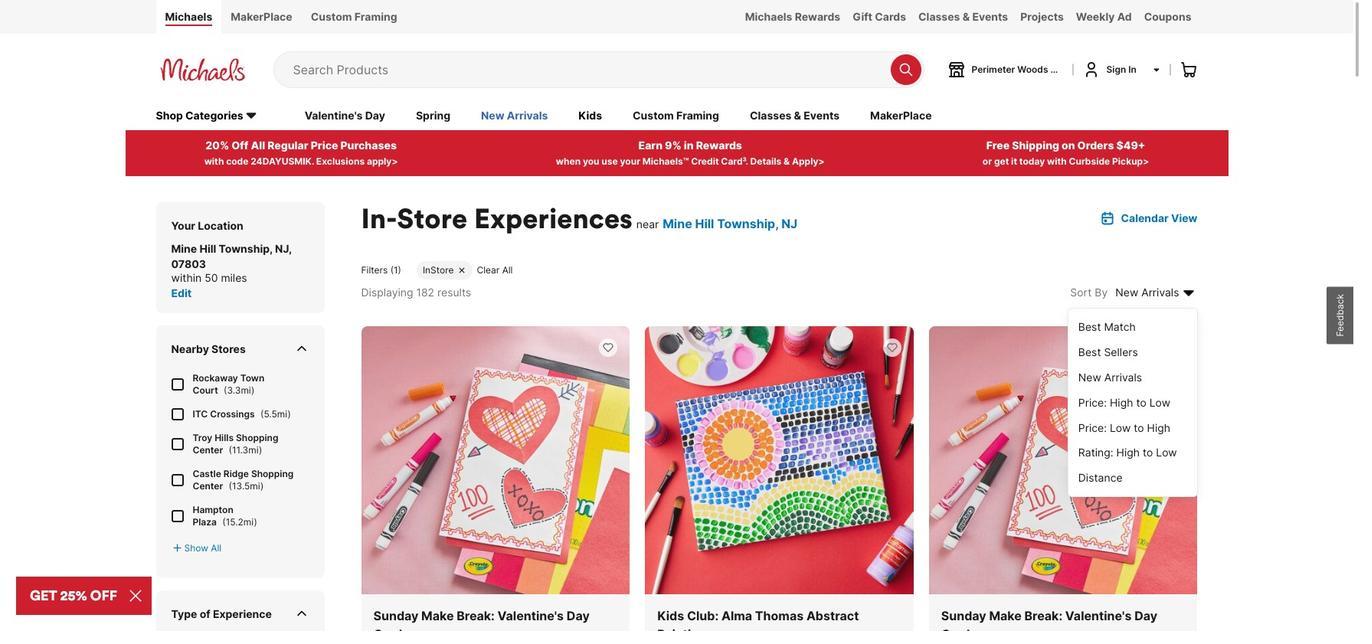 Task type: describe. For each thing, give the bounding box(es) containing it.
sort by
[[1071, 286, 1108, 299]]

( 3.3 mi)
[[221, 385, 255, 396]]

mi) for castle ridge shopping center
[[250, 480, 264, 492]]

rating:
[[1079, 446, 1114, 459]]

( for hills
[[229, 444, 232, 456]]

sunday make break: valentine's day card image for 1st sunday make break: valentine's day card link from the left
[[361, 326, 630, 595]]

instore
[[423, 264, 454, 276]]

michaels™
[[643, 155, 689, 167]]

credit
[[691, 155, 719, 167]]

new arrivals link
[[481, 108, 548, 125]]

on
[[1062, 139, 1076, 152]]

high for rating: high to low
[[1117, 446, 1140, 459]]

free shipping on orders $49+ or get it today with curbside pickup>
[[983, 139, 1150, 167]]

categories
[[186, 109, 243, 122]]

michaels for michaels rewards
[[746, 10, 793, 23]]

, inside in-store experiences near mine hill township , nj
[[776, 216, 779, 231]]

heart image for day
[[603, 342, 615, 354]]

1 break: from the left
[[457, 609, 495, 624]]

( for town
[[224, 385, 227, 396]]

valentine's for 1st sunday make break: valentine's day card link from the left
[[498, 609, 564, 624]]

11.3
[[232, 444, 248, 456]]

( right crossings
[[261, 408, 264, 420]]

store
[[397, 201, 468, 236]]

experiences
[[474, 201, 633, 236]]

valentine's for first sunday make break: valentine's day card link from right
[[1066, 609, 1132, 624]]

center for castle ridge shopping center
[[193, 480, 223, 492]]

cards
[[875, 10, 907, 23]]

club:
[[687, 609, 719, 624]]

displaying
[[361, 286, 413, 299]]

ad
[[1118, 10, 1133, 23]]

it
[[1012, 155, 1018, 167]]

, inside , 07803
[[289, 242, 292, 255]]

results
[[438, 286, 471, 299]]

24dayusmik.
[[251, 155, 314, 167]]

experience
[[213, 608, 272, 621]]

hill inside in-store experiences near mine hill township , nj
[[695, 216, 715, 231]]

& inside the earn 9% in rewards when you use your michaels™ credit card³. details & apply>
[[784, 155, 790, 167]]

calendar view
[[1122, 211, 1198, 224]]

rewards inside the earn 9% in rewards when you use your michaels™ credit card³. details & apply>
[[696, 139, 743, 152]]

hills
[[215, 432, 234, 444]]

mine hill township, nj
[[171, 242, 289, 255]]

when
[[556, 155, 581, 167]]

valentine's day link
[[305, 108, 385, 125]]

50
[[205, 271, 218, 284]]

1 horizontal spatial &
[[794, 109, 802, 122]]

township
[[717, 216, 776, 231]]

0 vertical spatial custom framing link
[[302, 0, 407, 34]]

kids club: alma thomas abstract painting
[[658, 609, 859, 632]]

you
[[583, 155, 600, 167]]

orders
[[1078, 139, 1115, 152]]

kids for kids
[[579, 109, 602, 122]]

gift cards link
[[847, 0, 913, 34]]

new arrivals for new arrivals button
[[1079, 371, 1143, 384]]

2 sunday make break: valentine's day card link from the left
[[930, 326, 1198, 632]]

hampton
[[193, 504, 234, 516]]

sunday for first sunday make break: valentine's day card link from right
[[942, 609, 987, 624]]

type
[[171, 608, 197, 621]]

sunday make break: valentine's day card image for first sunday make break: valentine's day card link from right
[[930, 326, 1198, 595]]

best match button
[[1069, 315, 1198, 340]]

2 horizontal spatial &
[[963, 10, 970, 23]]

michaels for michaels
[[165, 10, 212, 23]]

use
[[602, 155, 618, 167]]

kids link
[[579, 108, 602, 125]]

price
[[311, 139, 338, 152]]

gift cards
[[853, 10, 907, 23]]

low inside price: low to high button
[[1111, 421, 1131, 434]]

all inside 20% off all regular price purchases with code 24dayusmik. exclusions apply>
[[251, 139, 265, 152]]

card for 1st sunday make break: valentine's day card link from the left
[[374, 627, 402, 632]]

day for 1st sunday make break: valentine's day card link from the left
[[567, 609, 590, 624]]

woods
[[1018, 64, 1049, 75]]

1 horizontal spatial rewards
[[795, 10, 841, 23]]

abstract
[[807, 609, 859, 624]]

new arrivals button
[[1069, 365, 1198, 390]]

match
[[1105, 321, 1136, 334]]

1 vertical spatial high
[[1148, 421, 1171, 434]]

curbside
[[1070, 155, 1111, 167]]

within
[[171, 271, 202, 284]]

miles
[[221, 271, 247, 284]]

9%
[[665, 139, 682, 152]]

( 15.2 mi)
[[220, 516, 257, 528]]

0 vertical spatial classes & events
[[919, 10, 1009, 23]]

1 horizontal spatial events
[[973, 10, 1009, 23]]

troy
[[193, 432, 212, 444]]

sort
[[1071, 286, 1092, 299]]

0 horizontal spatial valentine's
[[305, 109, 363, 122]]

kids club: alma thomas abstract painting link
[[645, 326, 914, 632]]

mi) for hampton plaza
[[244, 516, 257, 528]]

purchases
[[341, 139, 397, 152]]

( 11.3 mi)
[[226, 444, 262, 456]]

low for price: high to low
[[1150, 396, 1171, 409]]

0 vertical spatial makerplace link
[[222, 0, 302, 34]]

displaying 182 results
[[361, 286, 471, 299]]

0 horizontal spatial makerplace
[[231, 10, 293, 23]]

off
[[232, 139, 249, 152]]

custom framing for the bottom custom framing link
[[633, 109, 720, 122]]

kids for kids club: alma thomas abstract painting
[[658, 609, 685, 624]]

framing for topmost custom framing link
[[355, 10, 397, 23]]

shop categories link
[[156, 108, 274, 125]]

15.2
[[226, 516, 244, 528]]

nearby stores
[[171, 342, 246, 355]]

painting
[[658, 627, 707, 632]]

center for troy hills shopping center
[[193, 444, 223, 456]]

plaza
[[193, 516, 217, 528]]

price: low to high button
[[1069, 415, 1198, 441]]

best for best match
[[1079, 321, 1102, 334]]

castle ridge shopping center
[[193, 468, 294, 492]]

your location
[[171, 219, 244, 232]]

best sellers button
[[1069, 340, 1198, 365]]

calendar
[[1122, 211, 1169, 224]]

to for price: high to low
[[1137, 396, 1147, 409]]

pickup>
[[1113, 155, 1150, 167]]

shopping for woods
[[1051, 64, 1094, 75]]

mi) right crossings
[[277, 408, 291, 420]]

1 vertical spatial classes & events
[[750, 109, 840, 122]]

framing for the bottom custom framing link
[[677, 109, 720, 122]]

stores
[[212, 342, 246, 355]]

type of experience
[[171, 608, 272, 621]]

location
[[198, 219, 244, 232]]

rating: high to low
[[1079, 446, 1178, 459]]

rockaway
[[193, 372, 238, 384]]

near
[[637, 217, 659, 230]]

price: for price: high to low
[[1079, 396, 1108, 409]]

earn 9% in rewards when you use your michaels™ credit card³. details & apply>
[[556, 139, 825, 167]]

1 vertical spatial hill
[[200, 242, 216, 255]]

perimeter
[[972, 64, 1016, 75]]

sign in button
[[1083, 60, 1162, 79]]

thomas
[[756, 609, 804, 624]]

card for first sunday make break: valentine's day card link from right
[[942, 627, 971, 632]]

day for first sunday make break: valentine's day card link from right
[[1135, 609, 1158, 624]]

earn
[[639, 139, 663, 152]]



Task type: vqa. For each thing, say whether or not it's contained in the screenshot.
Stock
no



Task type: locate. For each thing, give the bounding box(es) containing it.
classes & events link
[[913, 0, 1015, 34], [750, 108, 840, 125]]

13.5
[[232, 480, 250, 492]]

0 horizontal spatial sunday make break: valentine's day card link
[[361, 326, 630, 632]]

mine right near
[[663, 216, 693, 231]]

shopping for ridge
[[251, 468, 294, 480]]

0 horizontal spatial kids
[[579, 109, 602, 122]]

with down 20%
[[204, 155, 224, 167]]

0 horizontal spatial sunday make break: valentine's day card image
[[361, 326, 630, 595]]

rating: high to low button
[[1069, 441, 1198, 466]]

gift
[[853, 10, 873, 23]]

new arrivals left the "kids" link
[[481, 109, 548, 122]]

0 vertical spatial high
[[1111, 396, 1134, 409]]

0 horizontal spatial sunday make break: valentine's day card
[[374, 609, 590, 632]]

day inside valentine's day link
[[365, 109, 385, 122]]

2 card from the left
[[942, 627, 971, 632]]

0 vertical spatial custom
[[311, 10, 352, 23]]

low down price: high to low
[[1111, 421, 1131, 434]]

hampton plaza
[[193, 504, 234, 528]]

projects link
[[1015, 0, 1071, 34]]

shopping inside the troy hills shopping center
[[236, 432, 279, 444]]

0 vertical spatial center
[[1096, 64, 1126, 75]]

mine inside in-store experiences near mine hill township , nj
[[663, 216, 693, 231]]

0 horizontal spatial classes
[[750, 109, 792, 122]]

all right 'show'
[[211, 542, 222, 554]]

2 vertical spatial high
[[1117, 446, 1140, 459]]

0 vertical spatial shopping
[[1051, 64, 1094, 75]]

( down rockaway
[[224, 385, 227, 396]]

hill
[[695, 216, 715, 231], [200, 242, 216, 255]]

1 heart image from the left
[[603, 342, 615, 354]]

shopping inside button
[[1051, 64, 1094, 75]]

town
[[240, 372, 265, 384]]

with inside 20% off all regular price purchases with code 24dayusmik. exclusions apply>
[[204, 155, 224, 167]]

nearby
[[171, 342, 209, 355]]

menu containing best match
[[1068, 308, 1199, 498]]

price: high to low
[[1079, 396, 1171, 409]]

hill down your location
[[200, 242, 216, 255]]

to for rating: high to low
[[1143, 446, 1154, 459]]

new arrivals down best sellers
[[1079, 371, 1143, 384]]

1 horizontal spatial custom
[[633, 109, 674, 122]]

valentine's day
[[305, 109, 385, 122]]

07803
[[171, 257, 206, 270]]

1 vertical spatial &
[[794, 109, 802, 122]]

1 michaels from the left
[[165, 10, 212, 23]]

1 horizontal spatial break:
[[1025, 609, 1063, 624]]

all for clear all
[[502, 264, 513, 276]]

1 horizontal spatial mine
[[663, 216, 693, 231]]

to down price: high to low button
[[1134, 421, 1145, 434]]

, down the "details"
[[776, 216, 779, 231]]

all right clear
[[502, 264, 513, 276]]

1 horizontal spatial framing
[[677, 109, 720, 122]]

show
[[184, 542, 208, 554]]

1 price: from the top
[[1079, 396, 1108, 409]]

with inside 'free shipping on orders $49+ or get it today with curbside pickup>'
[[1048, 155, 1067, 167]]

,
[[776, 216, 779, 231], [289, 242, 292, 255]]

1 make from the left
[[422, 609, 454, 624]]

best for best sellers
[[1079, 346, 1102, 359]]

your
[[171, 219, 195, 232]]

1 horizontal spatial heart image
[[887, 342, 899, 354]]

high for price: high to low
[[1111, 396, 1134, 409]]

new arrivals for new arrivals link
[[481, 109, 548, 122]]

itc crossings ( 5.5 mi)
[[193, 408, 291, 420]]

1 vertical spatial all
[[502, 264, 513, 276]]

1 vertical spatial nj
[[275, 242, 289, 255]]

coupons link
[[1139, 0, 1198, 34]]

free
[[987, 139, 1010, 152]]

new inside new arrivals button
[[1079, 371, 1102, 384]]

mi) down town
[[241, 385, 255, 396]]

5.5
[[264, 408, 277, 420]]

classes right cards
[[919, 10, 961, 23]]

0 horizontal spatial new arrivals
[[481, 109, 548, 122]]

1 sunday make break: valentine's day card link from the left
[[361, 326, 630, 632]]

classes & events up the perimeter
[[919, 10, 1009, 23]]

shop
[[156, 109, 183, 122]]

1 sunday make break: valentine's day card image from the left
[[361, 326, 630, 595]]

1 horizontal spatial all
[[251, 139, 265, 152]]

all for show all
[[211, 542, 222, 554]]

rewards up credit
[[696, 139, 743, 152]]

0 vertical spatial custom framing
[[311, 10, 397, 23]]

1 horizontal spatial sunday make break: valentine's day card link
[[930, 326, 1198, 632]]

2 with from the left
[[1048, 155, 1067, 167]]

mi) for rockaway town court
[[241, 385, 255, 396]]

low for rating: high to low
[[1157, 446, 1178, 459]]

1 horizontal spatial sunday make break: valentine's day card
[[942, 609, 1158, 632]]

low down new arrivals button
[[1150, 396, 1171, 409]]

0 horizontal spatial new
[[481, 109, 505, 122]]

1 vertical spatial custom framing link
[[633, 108, 720, 125]]

sunday
[[374, 609, 419, 624], [942, 609, 987, 624]]

price: low to high
[[1079, 421, 1171, 434]]

card³.
[[721, 155, 749, 167]]

troy hills shopping center
[[193, 432, 279, 456]]

1 with from the left
[[204, 155, 224, 167]]

filters
[[361, 264, 388, 276]]

exclusions
[[316, 155, 365, 167]]

2 price: from the top
[[1079, 421, 1108, 434]]

clear
[[477, 264, 500, 276]]

0 horizontal spatial michaels
[[165, 10, 212, 23]]

( down hampton
[[222, 516, 226, 528]]

spring link
[[416, 108, 451, 125]]

classes up the "details"
[[750, 109, 792, 122]]

0 vertical spatial tabler image
[[294, 341, 309, 357]]

tabler image left 'show'
[[171, 543, 183, 554]]

makerplace down search button icon
[[871, 109, 932, 122]]

custom framing for topmost custom framing link
[[311, 10, 397, 23]]

0 vertical spatial classes & events link
[[913, 0, 1015, 34]]

3.3
[[227, 385, 241, 396]]

michaels rewards link
[[739, 0, 847, 34]]

weekly ad link
[[1071, 0, 1139, 34]]

new
[[481, 109, 505, 122], [1079, 371, 1102, 384]]

1 vertical spatial events
[[804, 109, 840, 122]]

in-store experiences near mine hill township , nj
[[361, 201, 798, 236]]

in
[[684, 139, 694, 152]]

new inside new arrivals link
[[481, 109, 505, 122]]

apply>
[[367, 155, 398, 167]]

center down castle
[[193, 480, 223, 492]]

code
[[226, 155, 249, 167]]

& up apply> at the right of the page
[[794, 109, 802, 122]]

2 vertical spatial tabler image
[[294, 606, 309, 622]]

0 vertical spatial arrivals
[[507, 109, 548, 122]]

0 horizontal spatial &
[[784, 155, 790, 167]]

shopping right woods
[[1051, 64, 1094, 75]]

arrivals for new arrivals button
[[1105, 371, 1143, 384]]

events up apply> at the right of the page
[[804, 109, 840, 122]]

( down the ridge
[[229, 480, 232, 492]]

custom for the bottom custom framing link
[[633, 109, 674, 122]]

filters (1)
[[361, 264, 402, 276]]

new arrivals inside new arrivals button
[[1079, 371, 1143, 384]]

1 horizontal spatial kids
[[658, 609, 685, 624]]

center inside the troy hills shopping center
[[193, 444, 223, 456]]

Search Input field
[[293, 52, 883, 87]]

0 vertical spatial all
[[251, 139, 265, 152]]

price: for price: low to high
[[1079, 421, 1108, 434]]

1 horizontal spatial new arrivals
[[1079, 371, 1143, 384]]

nj
[[782, 216, 798, 231], [275, 242, 289, 255]]

, right township,
[[289, 242, 292, 255]]

0 horizontal spatial framing
[[355, 10, 397, 23]]

1 vertical spatial new
[[1079, 371, 1102, 384]]

center inside castle ridge shopping center
[[193, 480, 223, 492]]

1 horizontal spatial classes & events link
[[913, 0, 1015, 34]]

sunday make break: valentine's day card link
[[361, 326, 630, 632], [930, 326, 1198, 632]]

classes & events up apply> at the right of the page
[[750, 109, 840, 122]]

sign
[[1107, 64, 1127, 75]]

0 horizontal spatial make
[[422, 609, 454, 624]]

2 sunday make break: valentine's day card image from the left
[[930, 326, 1198, 595]]

1 horizontal spatial sunday make break: valentine's day card image
[[930, 326, 1198, 595]]

2 vertical spatial all
[[211, 542, 222, 554]]

mine up the 07803
[[171, 242, 197, 255]]

center left in
[[1096, 64, 1126, 75]]

mi) down ( 11.3 mi)
[[250, 480, 264, 492]]

custom for topmost custom framing link
[[311, 10, 352, 23]]

kids up painting
[[658, 609, 685, 624]]

0 horizontal spatial with
[[204, 155, 224, 167]]

center inside button
[[1096, 64, 1126, 75]]

hill left "township"
[[695, 216, 715, 231]]

new for new arrivals link
[[481, 109, 505, 122]]

0 horizontal spatial day
[[365, 109, 385, 122]]

to down new arrivals button
[[1137, 396, 1147, 409]]

coupons
[[1145, 10, 1192, 23]]

0 vertical spatial best
[[1079, 321, 1102, 334]]

crossings
[[210, 408, 255, 420]]

0 horizontal spatial all
[[211, 542, 222, 554]]

price: up the rating:
[[1079, 421, 1108, 434]]

1 vertical spatial mine
[[171, 242, 197, 255]]

menu
[[1068, 308, 1199, 498]]

0 horizontal spatial events
[[804, 109, 840, 122]]

of
[[200, 608, 210, 621]]

0 horizontal spatial makerplace link
[[222, 0, 302, 34]]

best
[[1079, 321, 1102, 334], [1079, 346, 1102, 359]]

center down troy at left
[[193, 444, 223, 456]]

( for ridge
[[229, 480, 232, 492]]

nj right "township"
[[782, 216, 798, 231]]

events
[[973, 10, 1009, 23], [804, 109, 840, 122]]

shopping up ( 11.3 mi)
[[236, 432, 279, 444]]

sunday make break: valentine's day card image
[[361, 326, 630, 595], [930, 326, 1198, 595]]

& right cards
[[963, 10, 970, 23]]

classes for the leftmost classes & events link
[[750, 109, 792, 122]]

rockaway town court
[[193, 372, 265, 396]]

kids down search input field at top
[[579, 109, 602, 122]]

1 horizontal spatial custom framing
[[633, 109, 720, 122]]

0 horizontal spatial rewards
[[696, 139, 743, 152]]

day
[[365, 109, 385, 122], [567, 609, 590, 624], [1135, 609, 1158, 624]]

0 vertical spatial rewards
[[795, 10, 841, 23]]

1 best from the top
[[1079, 321, 1102, 334]]

2 vertical spatial to
[[1143, 446, 1154, 459]]

0 horizontal spatial sunday
[[374, 609, 419, 624]]

0 horizontal spatial classes & events
[[750, 109, 840, 122]]

tabler image for nearby stores
[[294, 341, 309, 357]]

sunday for 1st sunday make break: valentine's day card link from the left
[[374, 609, 419, 624]]

0 vertical spatial ,
[[776, 216, 779, 231]]

tabler image for type of experience
[[294, 606, 309, 622]]

1 vertical spatial arrivals
[[1105, 371, 1143, 384]]

arrivals left the "kids" link
[[507, 109, 548, 122]]

1 horizontal spatial makerplace link
[[871, 108, 932, 125]]

events left projects
[[973, 10, 1009, 23]]

2 vertical spatial low
[[1157, 446, 1178, 459]]

all right off at the left of page
[[251, 139, 265, 152]]

by
[[1095, 286, 1108, 299]]

sellers
[[1105, 346, 1139, 359]]

1 sunday from the left
[[374, 609, 419, 624]]

today
[[1020, 155, 1046, 167]]

to inside button
[[1143, 446, 1154, 459]]

low inside price: high to low button
[[1150, 396, 1171, 409]]

your
[[620, 155, 641, 167]]

best inside button
[[1079, 346, 1102, 359]]

classes
[[919, 10, 961, 23], [750, 109, 792, 122]]

2 heart image from the left
[[887, 342, 899, 354]]

mi) up the ridge
[[248, 444, 262, 456]]

best inside button
[[1079, 321, 1102, 334]]

arrivals up price: high to low
[[1105, 371, 1143, 384]]

michaels rewards
[[746, 10, 841, 23]]

kids inside kids club: alma thomas abstract painting
[[658, 609, 685, 624]]

1 vertical spatial tabler image
[[171, 543, 183, 554]]

arrivals for new arrivals link
[[507, 109, 548, 122]]

low inside rating: high to low button
[[1157, 446, 1178, 459]]

distance button
[[1069, 466, 1198, 491]]

with down on
[[1048, 155, 1067, 167]]

classes for classes & events link to the top
[[919, 10, 961, 23]]

2 break: from the left
[[1025, 609, 1063, 624]]

high up price: low to high
[[1111, 396, 1134, 409]]

0 horizontal spatial arrivals
[[507, 109, 548, 122]]

break:
[[457, 609, 495, 624], [1025, 609, 1063, 624]]

0 horizontal spatial custom framing
[[311, 10, 397, 23]]

0 horizontal spatial classes & events link
[[750, 108, 840, 125]]

0 vertical spatial mine
[[663, 216, 693, 231]]

arrivals inside button
[[1105, 371, 1143, 384]]

with
[[204, 155, 224, 167], [1048, 155, 1067, 167]]

nj right township,
[[275, 242, 289, 255]]

1 sunday make break: valentine's day card from the left
[[374, 609, 590, 632]]

& right the "details"
[[784, 155, 790, 167]]

1 horizontal spatial hill
[[695, 216, 715, 231]]

within 50 miles edit
[[171, 271, 247, 299]]

price: up price: low to high
[[1079, 396, 1108, 409]]

center
[[1096, 64, 1126, 75], [193, 444, 223, 456], [193, 480, 223, 492]]

2 best from the top
[[1079, 346, 1102, 359]]

0 vertical spatial kids
[[579, 109, 602, 122]]

shopping inside castle ridge shopping center
[[251, 468, 294, 480]]

to for price: low to high
[[1134, 421, 1145, 434]]

tabler image
[[294, 341, 309, 357], [171, 543, 183, 554], [294, 606, 309, 622]]

new right spring
[[481, 109, 505, 122]]

kids club: alma thomas abstract painting image
[[645, 326, 914, 595]]

1 horizontal spatial custom framing link
[[633, 108, 720, 125]]

, 07803
[[171, 242, 292, 270]]

weekly
[[1077, 10, 1115, 23]]

2 vertical spatial center
[[193, 480, 223, 492]]

( down "hills"
[[229, 444, 232, 456]]

1 horizontal spatial nj
[[782, 216, 798, 231]]

( for plaza
[[222, 516, 226, 528]]

1 horizontal spatial make
[[990, 609, 1022, 624]]

tabler image right experience
[[294, 606, 309, 622]]

in-
[[361, 201, 397, 236]]

heart image for abstract
[[887, 342, 899, 354]]

center for perimeter woods shopping center
[[1096, 64, 1126, 75]]

1 vertical spatial to
[[1134, 421, 1145, 434]]

20%
[[206, 139, 229, 152]]

1 vertical spatial new arrivals
[[1079, 371, 1143, 384]]

rewards left gift
[[795, 10, 841, 23]]

2 michaels from the left
[[746, 10, 793, 23]]

$49+
[[1117, 139, 1146, 152]]

best left the match
[[1079, 321, 1102, 334]]

0 vertical spatial makerplace
[[231, 10, 293, 23]]

to
[[1137, 396, 1147, 409], [1134, 421, 1145, 434], [1143, 446, 1154, 459]]

distance
[[1079, 471, 1123, 484]]

0 vertical spatial framing
[[355, 10, 397, 23]]

1 vertical spatial custom framing
[[633, 109, 720, 122]]

classes & events link up apply> at the right of the page
[[750, 108, 840, 125]]

0 horizontal spatial ,
[[289, 242, 292, 255]]

show all
[[184, 542, 222, 554]]

classes & events link up the perimeter
[[913, 0, 1015, 34]]

2 vertical spatial shopping
[[251, 468, 294, 480]]

new for new arrivals button
[[1079, 371, 1102, 384]]

tabler image right stores
[[294, 341, 309, 357]]

0 vertical spatial events
[[973, 10, 1009, 23]]

1 horizontal spatial card
[[942, 627, 971, 632]]

1 vertical spatial makerplace
[[871, 109, 932, 122]]

best down the best match on the right bottom of page
[[1079, 346, 1102, 359]]

high down price: high to low button
[[1148, 421, 1171, 434]]

2 sunday make break: valentine's day card from the left
[[942, 609, 1158, 632]]

heart image
[[603, 342, 615, 354], [887, 342, 899, 354]]

1 vertical spatial custom
[[633, 109, 674, 122]]

search button image
[[899, 62, 914, 77]]

1 vertical spatial ,
[[289, 242, 292, 255]]

1 horizontal spatial ,
[[776, 216, 779, 231]]

0 horizontal spatial mine
[[171, 242, 197, 255]]

to down price: low to high button
[[1143, 446, 1154, 459]]

2 sunday from the left
[[942, 609, 987, 624]]

mi) down "( 13.5 mi)"
[[244, 516, 257, 528]]

or
[[983, 155, 993, 167]]

182
[[417, 286, 435, 299]]

1 horizontal spatial new
[[1079, 371, 1102, 384]]

0 vertical spatial &
[[963, 10, 970, 23]]

spring
[[416, 109, 451, 122]]

apply>
[[792, 155, 825, 167]]

2 make from the left
[[990, 609, 1022, 624]]

1 vertical spatial makerplace link
[[871, 108, 932, 125]]

weekly ad
[[1077, 10, 1133, 23]]

1 card from the left
[[374, 627, 402, 632]]

high inside button
[[1117, 446, 1140, 459]]

0 vertical spatial new
[[481, 109, 505, 122]]

2 horizontal spatial valentine's
[[1066, 609, 1132, 624]]

2 horizontal spatial all
[[502, 264, 513, 276]]

new down best sellers
[[1079, 371, 1102, 384]]

edit
[[171, 286, 192, 299]]

1 vertical spatial rewards
[[696, 139, 743, 152]]

price: high to low button
[[1069, 390, 1198, 415]]

makerplace right michaels link
[[231, 10, 293, 23]]

(
[[224, 385, 227, 396], [261, 408, 264, 420], [229, 444, 232, 456], [229, 480, 232, 492], [222, 516, 226, 528]]

shopping up "( 13.5 mi)"
[[251, 468, 294, 480]]

low down price: low to high button
[[1157, 446, 1178, 459]]

mi) for troy hills shopping center
[[248, 444, 262, 456]]

1 horizontal spatial michaels
[[746, 10, 793, 23]]

nj inside in-store experiences near mine hill township , nj
[[782, 216, 798, 231]]

high down price: low to high button
[[1117, 446, 1140, 459]]

clear all
[[477, 264, 513, 276]]

makerplace link
[[222, 0, 302, 34], [871, 108, 932, 125]]

shopping for hills
[[236, 432, 279, 444]]



